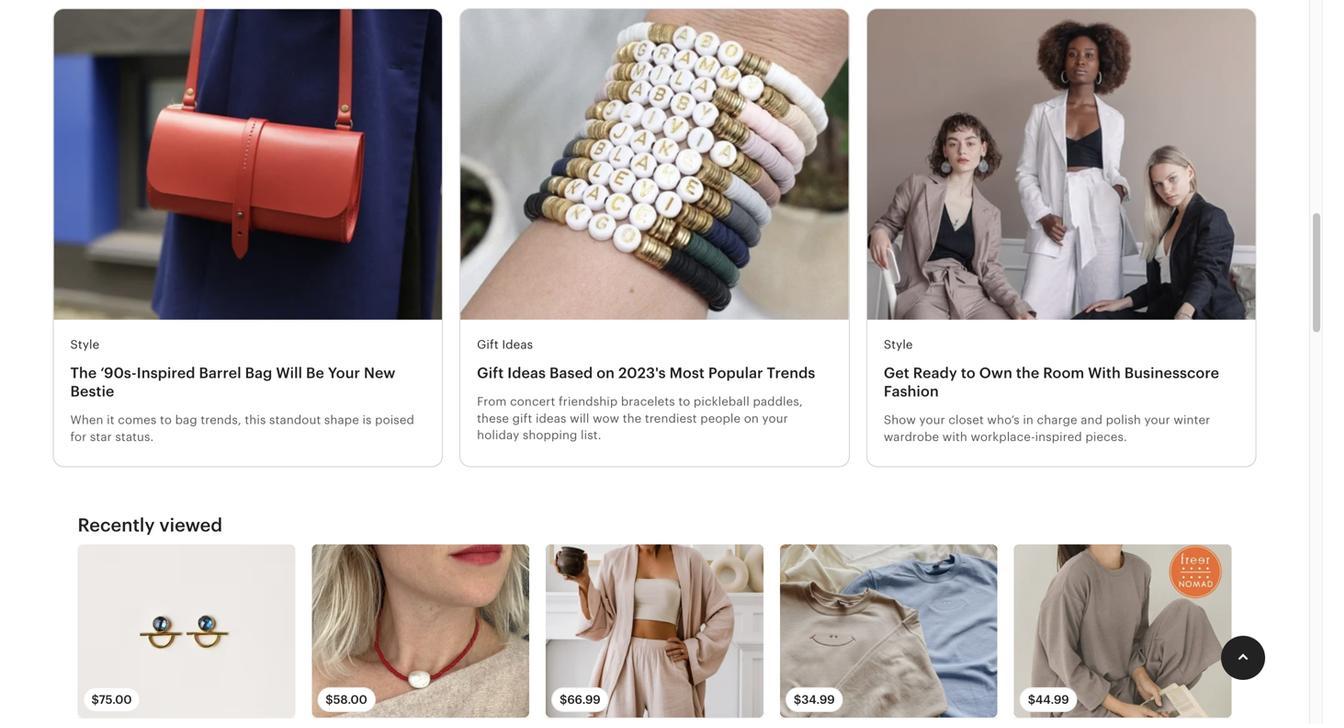 Task type: locate. For each thing, give the bounding box(es) containing it.
style up get
[[884, 338, 913, 351]]

room
[[1043, 365, 1085, 382]]

list.
[[581, 428, 602, 442]]

0 vertical spatial on
[[597, 365, 615, 382]]

based
[[550, 365, 593, 382]]

1 horizontal spatial style
[[884, 338, 913, 351]]

the right own
[[1016, 365, 1040, 382]]

pieces.
[[1086, 430, 1128, 444]]

the inside 'get ready to own the room with businesscore fashion'
[[1016, 365, 1040, 382]]

0 horizontal spatial to
[[160, 413, 172, 427]]

your right "polish"
[[1145, 413, 1171, 427]]

to left bag at bottom
[[160, 413, 172, 427]]

2023's
[[618, 365, 666, 382]]

1 vertical spatial the
[[623, 412, 642, 425]]

4 $ from the left
[[794, 693, 801, 706]]

your
[[762, 412, 788, 425], [919, 413, 945, 427], [1145, 413, 1171, 427]]

100% muslin cotton lounge wear set outfits for women – summer womens two piece sets – kimono robe wide leg pants - loungewear set image
[[546, 545, 764, 717]]

1 vertical spatial gift
[[477, 365, 504, 382]]

5 $ from the left
[[1028, 693, 1036, 706]]

the
[[1016, 365, 1040, 382], [623, 412, 642, 425]]

1 style from the left
[[70, 338, 99, 351]]

ideas
[[502, 338, 533, 351], [507, 365, 546, 382]]

the
[[70, 365, 97, 382]]

0 horizontal spatial the
[[623, 412, 642, 425]]

on up friendship
[[597, 365, 615, 382]]

popular
[[708, 365, 763, 382]]

2 horizontal spatial to
[[961, 365, 976, 382]]

0 vertical spatial ideas
[[502, 338, 533, 351]]

0 horizontal spatial on
[[597, 365, 615, 382]]

$ for 34.99
[[794, 693, 801, 706]]

pickleball
[[694, 395, 750, 409]]

1 horizontal spatial to
[[678, 395, 690, 409]]

0 horizontal spatial your
[[762, 412, 788, 425]]

0 vertical spatial the
[[1016, 365, 1040, 382]]

most
[[670, 365, 705, 382]]

own
[[979, 365, 1013, 382]]

be
[[306, 365, 324, 382]]

is
[[362, 413, 372, 427]]

will
[[570, 412, 590, 425]]

new
[[364, 365, 396, 382]]

charge
[[1037, 413, 1078, 427]]

0 vertical spatial gift
[[477, 338, 499, 351]]

it
[[107, 413, 115, 427]]

58.00
[[333, 693, 367, 706]]

the down bracelets
[[623, 412, 642, 425]]

will
[[276, 365, 302, 382]]

fashion
[[884, 383, 939, 400]]

1 horizontal spatial the
[[1016, 365, 1040, 382]]

your
[[328, 365, 360, 382]]

$ for 44.99
[[1028, 693, 1036, 706]]

gift
[[477, 338, 499, 351], [477, 365, 504, 382]]

your inside from concert friendship bracelets to pickleball paddles, these gift ideas will wow the trendiest people on your holiday shopping list.
[[762, 412, 788, 425]]

to left own
[[961, 365, 976, 382]]

1 vertical spatial ideas
[[507, 365, 546, 382]]

from concert friendship bracelets to pickleball paddles, these gift ideas will wow the trendiest people on your holiday shopping list.
[[477, 395, 803, 442]]

to
[[961, 365, 976, 382], [678, 395, 690, 409], [160, 413, 172, 427]]

gift for gift ideas based on 2023's most popular trends
[[477, 365, 504, 382]]

in
[[1023, 413, 1034, 427]]

serena earrings image
[[78, 545, 295, 717]]

holiday
[[477, 428, 519, 442]]

gemma pearl necklace image
[[312, 545, 529, 717]]

your up wardrobe
[[919, 413, 945, 427]]

businesscore
[[1125, 365, 1220, 382]]

1 horizontal spatial your
[[919, 413, 945, 427]]

3 $ from the left
[[560, 693, 567, 706]]

get
[[884, 365, 910, 382]]

2 gift from the top
[[477, 365, 504, 382]]

$
[[91, 693, 99, 706], [326, 693, 333, 706], [560, 693, 567, 706], [794, 693, 801, 706], [1028, 693, 1036, 706]]

$ 44.99
[[1028, 693, 1069, 706]]

concert
[[510, 395, 555, 409]]

2 vertical spatial to
[[160, 413, 172, 427]]

gift ideas
[[477, 338, 533, 351]]

bestie
[[70, 383, 114, 400]]

1 vertical spatial on
[[744, 412, 759, 425]]

poised
[[375, 413, 414, 427]]

shopping
[[523, 428, 578, 442]]

1 gift from the top
[[477, 338, 499, 351]]

get ready to own the room with businesscore fashion
[[884, 365, 1220, 400]]

0 horizontal spatial style
[[70, 338, 99, 351]]

wow
[[593, 412, 620, 425]]

$ 58.00
[[326, 693, 367, 706]]

1 vertical spatial to
[[678, 395, 690, 409]]

your down paddles,
[[762, 412, 788, 425]]

to up trendiest
[[678, 395, 690, 409]]

show
[[884, 413, 916, 427]]

44.99
[[1036, 693, 1069, 706]]

on right people
[[744, 412, 759, 425]]

on inside from concert friendship bracelets to pickleball paddles, these gift ideas will wow the trendiest people on your holiday shopping list.
[[744, 412, 759, 425]]

'90s-
[[100, 365, 137, 382]]

2 horizontal spatial your
[[1145, 413, 1171, 427]]

$ 34.99
[[794, 693, 835, 706]]

to inside when it comes to bag trends, this standout shape is poised for star status.
[[160, 413, 172, 427]]

trends
[[767, 365, 815, 382]]

1 horizontal spatial on
[[744, 412, 759, 425]]

inspired
[[1035, 430, 1082, 444]]

style up the
[[70, 338, 99, 351]]

2 $ from the left
[[326, 693, 333, 706]]

to inside 'get ready to own the room with businesscore fashion'
[[961, 365, 976, 382]]

closet
[[949, 413, 984, 427]]

the '90s-inspired barrel bag will be your new bestie link
[[70, 364, 426, 401]]

the '90s-inspired barrel bag will be your new bestie
[[70, 365, 396, 400]]

1 $ from the left
[[91, 693, 99, 706]]

style
[[70, 338, 99, 351], [884, 338, 913, 351]]

on
[[597, 365, 615, 382], [744, 412, 759, 425]]

2 style from the left
[[884, 338, 913, 351]]

0 vertical spatial to
[[961, 365, 976, 382]]

gift ideas based on 2023's most popular trends link
[[477, 364, 832, 382]]

ideas
[[536, 412, 567, 425]]



Task type: vqa. For each thing, say whether or not it's contained in the screenshot.
One
no



Task type: describe. For each thing, give the bounding box(es) containing it.
$ 75.00
[[91, 693, 132, 706]]

style for the
[[70, 338, 99, 351]]

status.
[[115, 430, 154, 444]]

people
[[700, 412, 741, 425]]

star
[[90, 430, 112, 444]]

66.99
[[567, 693, 601, 706]]

gift
[[512, 412, 532, 425]]

shape
[[324, 413, 359, 427]]

smiley face embroidered sweatshirt image
[[780, 545, 998, 717]]

wardrobe
[[884, 430, 939, 444]]

inspired
[[137, 365, 195, 382]]

barrel
[[199, 365, 241, 382]]

show your closet who's in charge and polish your winter wardrobe with workplace-inspired pieces.
[[884, 413, 1211, 444]]

bracelets
[[621, 395, 675, 409]]

winter
[[1174, 413, 1211, 427]]

the inside from concert friendship bracelets to pickleball paddles, these gift ideas will wow the trendiest people on your holiday shopping list.
[[623, 412, 642, 425]]

trendiest
[[645, 412, 697, 425]]

comes
[[118, 413, 157, 427]]

workplace-
[[971, 430, 1035, 444]]

and
[[1081, 413, 1103, 427]]

$ for 58.00
[[326, 693, 333, 706]]

to inside from concert friendship bracelets to pickleball paddles, these gift ideas will wow the trendiest people on your holiday shopping list.
[[678, 395, 690, 409]]

ready
[[913, 365, 957, 382]]

get ready to own the room with businesscore fashion link
[[884, 364, 1239, 401]]

for
[[70, 430, 87, 444]]

viewed
[[159, 515, 222, 536]]

style for get
[[884, 338, 913, 351]]

with
[[1088, 365, 1121, 382]]

when it comes to bag trends, this standout shape is poised for star status.
[[70, 413, 414, 444]]

friendship
[[559, 395, 618, 409]]

paddles,
[[753, 395, 803, 409]]

bag
[[245, 365, 272, 382]]

recently
[[78, 515, 155, 536]]

this
[[245, 413, 266, 427]]

with
[[943, 430, 968, 444]]

$ for 75.00
[[91, 693, 99, 706]]

from
[[477, 395, 507, 409]]

34.99
[[801, 693, 835, 706]]

75.00
[[99, 693, 132, 706]]

when
[[70, 413, 103, 427]]

bag
[[175, 413, 197, 427]]

trends,
[[201, 413, 242, 427]]

these
[[477, 412, 509, 425]]

gift for gift ideas
[[477, 338, 499, 351]]

who's
[[987, 413, 1020, 427]]

recently viewed
[[78, 515, 222, 536]]

ideas for gift ideas
[[502, 338, 533, 351]]

polish
[[1106, 413, 1141, 427]]

standout
[[269, 413, 321, 427]]

gift ideas based on 2023's most popular trends
[[477, 365, 815, 382]]

$ 66.99
[[560, 693, 601, 706]]

ideas for gift ideas based on 2023's most popular trends
[[507, 365, 546, 382]]

recently viewed link
[[78, 514, 222, 536]]

new 4 colors / 2pc-set soft loungewear gray black red purple long sleeve casual wear top bottom pajama set / rena-new / one size image
[[1014, 545, 1232, 717]]

$ for 66.99
[[560, 693, 567, 706]]



